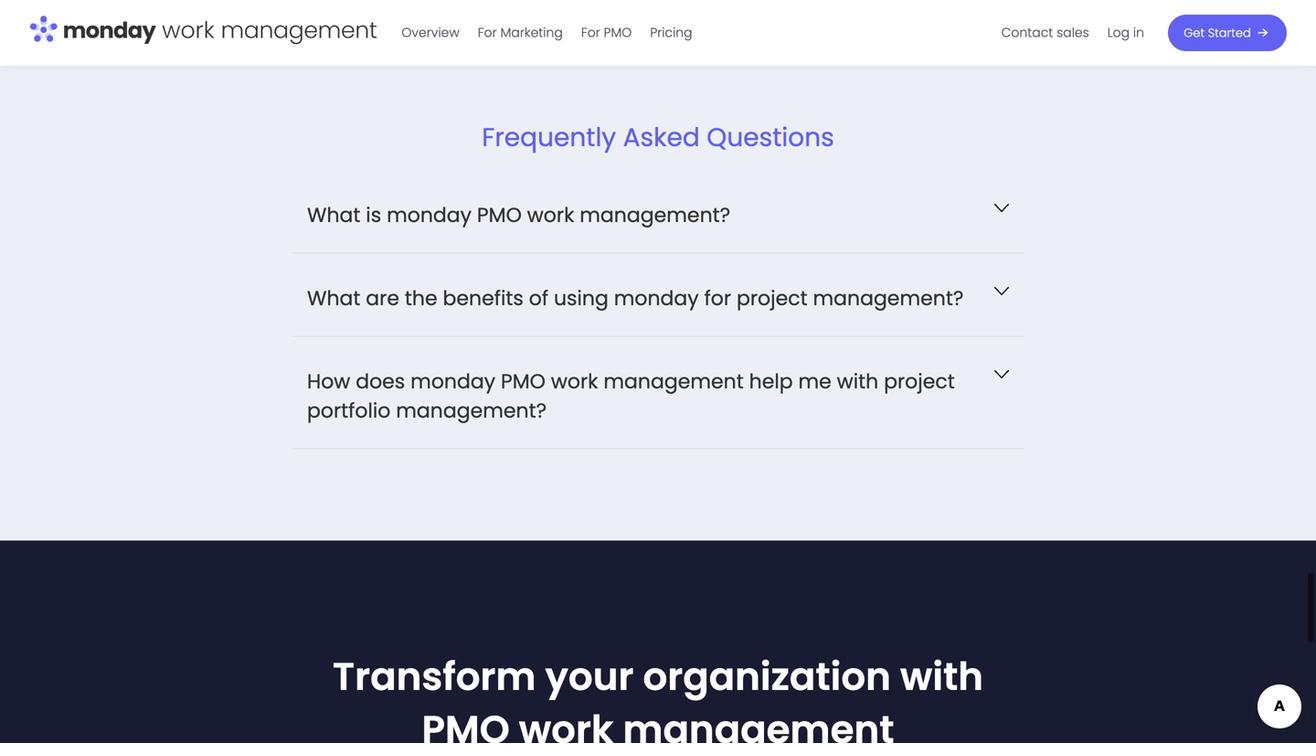 Task type: vqa. For each thing, say whether or not it's contained in the screenshot.
the bottommost Teams
no



Task type: locate. For each thing, give the bounding box(es) containing it.
0 horizontal spatial management?
[[396, 397, 547, 425]]

transform
[[333, 650, 536, 704]]

1 horizontal spatial management?
[[580, 201, 731, 229]]

monday
[[387, 201, 472, 229], [614, 285, 699, 312], [411, 368, 496, 396]]

1 horizontal spatial with
[[900, 650, 984, 704]]

0 vertical spatial what
[[307, 201, 361, 229]]

work for management
[[551, 368, 598, 396]]

0 vertical spatial with
[[837, 368, 879, 396]]

0 vertical spatial management
[[604, 368, 744, 396]]

for left marketing
[[478, 24, 497, 42]]

0 horizontal spatial project
[[737, 285, 808, 312]]

transform your organization with pmo work management
[[333, 650, 984, 743]]

2 horizontal spatial management?
[[813, 285, 964, 312]]

for marketing link
[[469, 18, 572, 48]]

questions
[[707, 120, 834, 156]]

1 vertical spatial what
[[307, 285, 361, 312]]

1 horizontal spatial for
[[581, 24, 600, 42]]

main element
[[392, 0, 1287, 66]]

1 vertical spatial management
[[623, 703, 895, 743]]

monday for management?
[[387, 201, 472, 229]]

monday left the for at the right of the page
[[614, 285, 699, 312]]

0 vertical spatial work
[[527, 201, 574, 229]]

what are the benefits of using monday for project management?
[[307, 285, 964, 312]]

management?
[[580, 201, 731, 229], [813, 285, 964, 312], [396, 397, 547, 425]]

1 vertical spatial project
[[884, 368, 955, 396]]

what left is
[[307, 201, 361, 229]]

pmo
[[604, 24, 632, 42], [477, 201, 522, 229], [501, 368, 546, 396], [422, 703, 510, 743]]

work inside transform your organization with pmo work management
[[519, 703, 614, 743]]

does
[[356, 368, 405, 396]]

2 vertical spatial management?
[[396, 397, 547, 425]]

work
[[527, 201, 574, 229], [551, 368, 598, 396], [519, 703, 614, 743]]

of
[[529, 285, 549, 312]]

1 vertical spatial with
[[900, 650, 984, 704]]

0 horizontal spatial with
[[837, 368, 879, 396]]

pricing
[[650, 24, 693, 42]]

with
[[837, 368, 879, 396], [900, 650, 984, 704]]

for
[[478, 24, 497, 42], [581, 24, 600, 42]]

benefits
[[443, 285, 524, 312]]

frequently asked questions
[[482, 120, 834, 156]]

with inside transform your organization with pmo work management
[[900, 650, 984, 704]]

in
[[1134, 24, 1145, 42]]

monday right is
[[387, 201, 472, 229]]

pmo inside the main element
[[604, 24, 632, 42]]

how does monday pmo work management help me with project portfolio management?
[[307, 368, 955, 425]]

1 vertical spatial work
[[551, 368, 598, 396]]

list
[[992, 0, 1154, 66]]

management
[[604, 368, 744, 396], [623, 703, 895, 743]]

what left are
[[307, 285, 361, 312]]

0 vertical spatial monday
[[387, 201, 472, 229]]

work inside how does monday pmo work management help me with project portfolio management?
[[551, 368, 598, 396]]

frequently
[[482, 120, 616, 156]]

are
[[366, 285, 400, 312]]

2 what from the top
[[307, 285, 361, 312]]

what
[[307, 201, 361, 229], [307, 285, 361, 312]]

1 horizontal spatial project
[[884, 368, 955, 396]]

2 vertical spatial work
[[519, 703, 614, 743]]

using
[[554, 285, 609, 312]]

project
[[737, 285, 808, 312], [884, 368, 955, 396]]

is
[[366, 201, 381, 229]]

project inside how does monday pmo work management help me with project portfolio management?
[[884, 368, 955, 396]]

1 what from the top
[[307, 201, 361, 229]]

0 vertical spatial management?
[[580, 201, 731, 229]]

2 vertical spatial monday
[[411, 368, 496, 396]]

started
[[1208, 25, 1251, 41]]

for pmo link
[[572, 18, 641, 48]]

management? inside how does monday pmo work management help me with project portfolio management?
[[396, 397, 547, 425]]

for right marketing
[[581, 24, 600, 42]]

the
[[405, 285, 438, 312]]

what for what are the benefits of using monday for project management?
[[307, 285, 361, 312]]

monday right does on the left of the page
[[411, 368, 496, 396]]

0 horizontal spatial for
[[478, 24, 497, 42]]

help
[[749, 368, 793, 396]]

2 for from the left
[[581, 24, 600, 42]]

work for management?
[[527, 201, 574, 229]]

monday inside how does monday pmo work management help me with project portfolio management?
[[411, 368, 496, 396]]

1 for from the left
[[478, 24, 497, 42]]



Task type: describe. For each thing, give the bounding box(es) containing it.
get started
[[1184, 25, 1251, 41]]

get started button
[[1168, 15, 1287, 51]]

what are the benefits of using monday for project management? button
[[293, 254, 1024, 336]]

asked
[[623, 120, 700, 156]]

log in link
[[1099, 18, 1154, 48]]

contact sales
[[1002, 24, 1089, 42]]

1 vertical spatial monday
[[614, 285, 699, 312]]

how does monday pmo work management help me with project portfolio management? button
[[293, 337, 1024, 449]]

monday.com work management image
[[29, 12, 378, 50]]

1 vertical spatial management?
[[813, 285, 964, 312]]

marketing
[[501, 24, 563, 42]]

list containing contact sales
[[992, 0, 1154, 66]]

pricing link
[[641, 18, 702, 48]]

for marketing
[[478, 24, 563, 42]]

organization
[[643, 650, 891, 704]]

overview link
[[392, 18, 469, 48]]

management inside transform your organization with pmo work management
[[623, 703, 895, 743]]

overview
[[402, 24, 460, 42]]

your
[[545, 650, 634, 704]]

how
[[307, 368, 350, 396]]

for pmo
[[581, 24, 632, 42]]

what is monday pmo work management?
[[307, 201, 731, 229]]

for
[[704, 285, 731, 312]]

with inside how does monday pmo work management help me with project portfolio management?
[[837, 368, 879, 396]]

management inside how does monday pmo work management help me with project portfolio management?
[[604, 368, 744, 396]]

for for for pmo
[[581, 24, 600, 42]]

monday for management
[[411, 368, 496, 396]]

what for what is monday pmo work management?
[[307, 201, 361, 229]]

get
[[1184, 25, 1205, 41]]

contact sales link
[[992, 18, 1099, 48]]

for for for marketing
[[478, 24, 497, 42]]

me
[[799, 368, 832, 396]]

log in
[[1108, 24, 1145, 42]]

0 vertical spatial project
[[737, 285, 808, 312]]

portfolio
[[307, 397, 391, 425]]

contact
[[1002, 24, 1053, 42]]

sales
[[1057, 24, 1089, 42]]

pmo inside transform your organization with pmo work management
[[422, 703, 510, 743]]

log
[[1108, 24, 1130, 42]]

what is monday pmo work management? button
[[293, 171, 1024, 253]]

pmo inside how does monday pmo work management help me with project portfolio management?
[[501, 368, 546, 396]]



